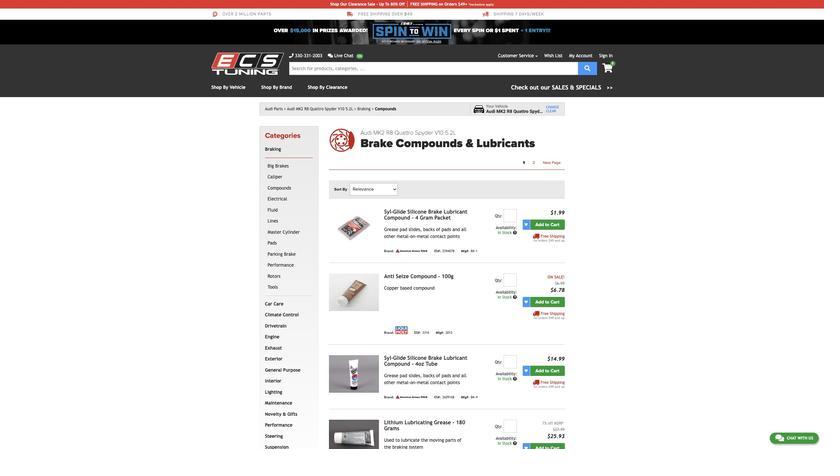 Task type: vqa. For each thing, say whether or not it's contained in the screenshot.
the left 5.2L
yes



Task type: describe. For each thing, give the bounding box(es) containing it.
sales & specials link
[[512, 83, 613, 92]]

2 free shipping on orders $49 and up from the top
[[534, 311, 565, 320]]

qty: for syl-glide silicone brake lubricant compound - 4oz tube
[[495, 360, 503, 364]]

grease for syl-glide silicone brake lubricant compound - 4 gram packet
[[385, 227, 399, 232]]

tools
[[268, 285, 278, 290]]

qty: for syl-glide silicone brake lubricant compound - 4 gram packet
[[495, 214, 503, 218]]

my account
[[570, 53, 593, 58]]

paginated product list navigation navigation
[[361, 158, 565, 167]]

lubricating
[[405, 419, 433, 426]]

3 add to wish list image from the top
[[525, 447, 528, 449]]

mk2 for audi mk2 r8 quattro spyder v10 5.2l
[[296, 107, 303, 111]]

used to lubricate the moving parts of the braking system
[[385, 438, 462, 449]]

lighting link
[[264, 387, 312, 398]]

brakes
[[276, 163, 289, 169]]

interior link
[[264, 376, 312, 387]]

parking
[[268, 252, 283, 257]]

interior
[[265, 378, 282, 384]]

free shipping on orders $49 and up for $14.99
[[534, 380, 565, 388]]

330-331-2003
[[295, 53, 323, 58]]

grease pad slides, backs of pads and all other metal-on-metal contact points for tube
[[385, 373, 467, 385]]

off
[[399, 2, 405, 7]]

novelty
[[265, 412, 282, 417]]

brand: for 4oz
[[385, 396, 395, 399]]

of for tube
[[437, 373, 441, 378]]

sort
[[334, 187, 342, 192]]

climate control link
[[264, 310, 312, 321]]

prizes
[[320, 27, 338, 34]]

points for syl-glide silicone brake lubricant compound - 4 gram packet
[[448, 234, 460, 239]]

shipping 7 days/week
[[494, 12, 545, 17]]

2 brand: from the top
[[385, 331, 395, 335]]

qty: for anti seize compound - 100g
[[495, 278, 503, 283]]

2 orders from the top
[[539, 316, 548, 320]]

rotors
[[268, 274, 281, 279]]

pads link
[[267, 238, 312, 249]]

shopping cart image
[[603, 64, 613, 73]]

es#: 2609168
[[435, 396, 455, 399]]

lubricant for syl-glide silicone brake lubricant compound - 4 gram packet
[[444, 209, 468, 215]]

account
[[577, 53, 593, 58]]

spyder for audi mk2 r8 quattro spyder v10 5.2l brake compounds & lubricants
[[415, 129, 434, 136]]

comments image for chat
[[776, 434, 785, 442]]

Search text field
[[289, 62, 578, 75]]

es#2609168 - bk-4 - syl-glide silicone brake lubricant compound - 4oz tube - grease pad slides, backs of pads and all other metal-on-metal contact points - american grease stick - audi bmw volkswagen mercedes benz mini porsche image
[[329, 355, 379, 393]]

climate control
[[265, 312, 299, 318]]

grease pad slides, backs of pads and all other metal-on-metal contact points for gram
[[385, 227, 467, 239]]

seize
[[396, 273, 409, 279]]

all for syl-glide silicone brake lubricant compound - 4 gram packet
[[462, 227, 467, 232]]

braking
[[393, 444, 408, 449]]

system
[[409, 444, 424, 449]]

over $15,000 in prizes
[[274, 27, 338, 34]]

shop by clearance link
[[308, 85, 348, 90]]

question circle image
[[514, 295, 517, 299]]

1 vertical spatial chat
[[788, 436, 797, 441]]

slides, for 4
[[409, 227, 422, 232]]

in stock for syl-glide silicone brake lubricant compound - 4 gram packet
[[498, 230, 514, 235]]

1 vertical spatial performance link
[[264, 420, 312, 431]]

audi for audi parts
[[265, 107, 273, 111]]

es#3316 - 2012 - anti seize compound - 100g - copper based compound - liqui-moly - audi bmw volkswagen mercedes benz mini porsche image
[[329, 274, 379, 311]]

braking subcategories element
[[265, 158, 313, 296]]

maintenance
[[265, 401, 293, 406]]

bk- for syl-glide silicone brake lubricant compound - 4oz tube
[[471, 396, 476, 399]]

exhaust link
[[264, 343, 312, 354]]

331-
[[304, 53, 313, 58]]

on- for 4oz
[[411, 380, 417, 385]]

braking for the leftmost braking "link"
[[265, 147, 281, 152]]

metal- for 4oz
[[397, 380, 411, 385]]

live
[[335, 53, 343, 58]]

gram
[[420, 215, 433, 221]]

- left 100g
[[439, 273, 441, 279]]

0 vertical spatial performance link
[[267, 260, 312, 271]]

1 vertical spatial compound
[[411, 273, 437, 279]]

by for vehicle
[[223, 85, 229, 90]]

4oz
[[416, 361, 425, 367]]

=
[[521, 27, 524, 34]]

compound for 4
[[385, 215, 411, 221]]

stock for $1.99
[[503, 230, 512, 235]]

spyder inside your vehicle audi mk2 r8 quattro spyder v10 5.2l
[[530, 109, 544, 114]]

exterior link
[[264, 354, 312, 365]]

shop by brand link
[[262, 85, 292, 90]]

0 vertical spatial 2
[[235, 12, 238, 17]]

quattro for audi mk2 r8 quattro spyder v10 5.2l brake compounds & lubricants
[[395, 129, 414, 136]]

us
[[809, 436, 814, 441]]

climate
[[265, 312, 282, 318]]

contact for gram
[[431, 234, 446, 239]]

over 2 million parts
[[223, 12, 272, 17]]

days/week
[[519, 12, 545, 17]]

free shipping over $49
[[358, 12, 413, 17]]

1 vertical spatial mfg#:
[[436, 331, 445, 335]]

master cylinder
[[268, 229, 300, 235]]

add to cart button for $1.99
[[531, 220, 565, 230]]

next page link
[[540, 158, 565, 167]]

2 inside paginated product list navigation 'navigation'
[[533, 160, 536, 165]]

r8 for audi mk2 r8 quattro spyder v10 5.2l
[[305, 107, 309, 111]]

steering link
[[264, 431, 312, 442]]

0
[[612, 62, 614, 65]]

and down $6.78
[[555, 316, 561, 320]]

5.2l for audi mk2 r8 quattro spyder v10 5.2l brake compounds & lubricants
[[446, 129, 457, 136]]

brake inside syl-glide silicone brake lubricant compound - 4oz tube
[[429, 355, 443, 361]]

0 horizontal spatial parts
[[258, 12, 272, 17]]

$1.99
[[551, 210, 565, 216]]

syl- for syl-glide silicone brake lubricant compound - 4oz tube
[[385, 355, 394, 361]]

shop our clearance sale - up to 80% off link
[[331, 1, 408, 7]]

of for gram
[[437, 227, 441, 232]]

& for specials
[[571, 84, 575, 91]]

official
[[422, 40, 433, 43]]

parking brake
[[268, 252, 296, 257]]

compound for 4oz
[[385, 361, 411, 367]]

page
[[553, 160, 561, 165]]

by for clearance
[[320, 85, 325, 90]]

r8 inside your vehicle audi mk2 r8 quattro spyder v10 5.2l
[[507, 109, 513, 114]]

es#: 3316
[[415, 331, 430, 335]]

clearance for our
[[349, 2, 367, 7]]

brake inside audi mk2 r8 quattro spyder v10 5.2l brake compounds & lubricants
[[361, 136, 393, 151]]

quattro inside your vehicle audi mk2 r8 quattro spyder v10 5.2l
[[514, 109, 529, 114]]

7% off msrp $27.99 $25.93
[[543, 421, 565, 440]]

in for on sale!
[[498, 295, 502, 300]]

audi mk2 r8 quattro spyder v10 5.2l link
[[287, 107, 357, 111]]

tube
[[426, 361, 438, 367]]

$49 down $1.99
[[549, 239, 554, 242]]

shipping left 7
[[494, 12, 514, 17]]

- inside lithium lubricating grease - 180 grams
[[453, 419, 455, 426]]

copper based compound
[[385, 285, 435, 291]]

service
[[520, 53, 534, 58]]

ecs tuning 'spin to win' contest logo image
[[373, 22, 452, 39]]

your vehicle audi mk2 r8 quattro spyder v10 5.2l
[[487, 104, 563, 114]]

all for syl-glide silicone brake lubricant compound - 4oz tube
[[462, 373, 467, 378]]

gifts
[[288, 412, 298, 417]]

2 link
[[529, 158, 540, 167]]

1 vertical spatial 4
[[476, 396, 478, 399]]

& inside audi mk2 r8 quattro spyder v10 5.2l brake compounds & lubricants
[[466, 136, 474, 151]]

control
[[283, 312, 299, 318]]

syl- for syl-glide silicone brake lubricant compound - 4 gram packet
[[385, 209, 394, 215]]

apply
[[486, 2, 494, 6]]

shop by brand
[[262, 85, 292, 90]]

availability: for $14.99
[[496, 372, 517, 376]]

mfg#: bk-4
[[462, 396, 478, 399]]

syl-glide silicone brake lubricant compound - 4oz tube link
[[385, 355, 468, 367]]

comments image for live
[[328, 53, 333, 58]]

5.2l for audi mk2 r8 quattro spyder v10 5.2l
[[346, 107, 353, 111]]

master
[[268, 229, 282, 235]]

es#: 2594078
[[435, 249, 455, 253]]

points for syl-glide silicone brake lubricant compound - 4oz tube
[[448, 380, 460, 385]]

drivetrain link
[[264, 321, 312, 332]]

over
[[392, 12, 403, 17]]

our
[[341, 2, 347, 7]]

v10 for audi mk2 r8 quattro spyder v10 5.2l brake compounds & lubricants
[[435, 129, 444, 136]]

backs for tube
[[424, 373, 435, 378]]

100g
[[442, 273, 454, 279]]

braking for braking "link" to the right
[[358, 107, 371, 111]]

on sale! $6.99 $6.78
[[548, 275, 565, 293]]

availability: for $1.99
[[496, 225, 517, 230]]

spent
[[502, 27, 519, 34]]

add to wish list image for $1.99
[[525, 223, 528, 226]]

audi for audi mk2 r8 quattro spyder v10 5.2l brake compounds & lubricants
[[361, 129, 372, 136]]

or
[[486, 27, 494, 34]]

compounds inside audi mk2 r8 quattro spyder v10 5.2l brake compounds & lubricants
[[396, 136, 463, 151]]

shipping 7 days/week link
[[483, 11, 545, 17]]

4 stock from the top
[[503, 441, 512, 446]]

free ship ping on orders $49+ *exclusions apply
[[411, 2, 494, 7]]

performance for the topmost performance link
[[268, 263, 294, 268]]

2 add from the top
[[536, 299, 545, 305]]

general purpose
[[265, 367, 301, 373]]

other for syl-glide silicone brake lubricant compound - 4 gram packet
[[385, 234, 396, 239]]

specials
[[577, 84, 602, 91]]

mfg#: 2012
[[436, 331, 453, 335]]

v10 inside your vehicle audi mk2 r8 quattro spyder v10 5.2l
[[545, 109, 553, 114]]

2 add to cart button from the top
[[531, 297, 565, 307]]

$27.99
[[553, 427, 565, 432]]

0 horizontal spatial vehicle
[[230, 85, 246, 90]]

to
[[386, 2, 390, 7]]

shipping down $1.99
[[550, 234, 565, 239]]

2 vertical spatial 1
[[476, 249, 478, 253]]

metal for gram
[[417, 234, 429, 239]]

contact for tube
[[431, 380, 446, 385]]

big brakes link
[[267, 161, 312, 172]]

0 vertical spatial compounds
[[375, 107, 397, 111]]

backs for gram
[[424, 227, 435, 232]]

spin
[[473, 27, 485, 34]]

add for $14.99
[[536, 368, 545, 374]]

rotors link
[[267, 271, 312, 282]]

every spin or $1 spent = 1 entry!!!
[[454, 27, 551, 34]]

es#: for gram
[[435, 249, 442, 253]]

1 vertical spatial es#:
[[415, 331, 421, 335]]

brake inside syl-glide silicone brake lubricant compound - 4 gram packet
[[429, 209, 443, 215]]

0 horizontal spatial braking link
[[264, 144, 312, 155]]

american grease stick - corporate logo image for 4
[[396, 249, 428, 252]]

1 horizontal spatial braking link
[[358, 107, 374, 111]]



Task type: locate. For each thing, give the bounding box(es) containing it.
0 vertical spatial add to cart
[[536, 222, 560, 227]]

0 vertical spatial add
[[536, 222, 545, 227]]

0 vertical spatial slides,
[[409, 227, 422, 232]]

question circle image for $14.99
[[514, 377, 517, 381]]

audi mk2 r8 quattro spyder v10 5.2l brake compounds & lubricants
[[361, 129, 536, 151]]

add to wish list image for $14.99
[[525, 369, 528, 373]]

2594078
[[443, 249, 455, 253]]

1 availability: from the top
[[496, 225, 517, 230]]

lubricant right gram
[[444, 209, 468, 215]]

moving
[[430, 438, 445, 443]]

1 vertical spatial free shipping on orders $49 and up
[[534, 311, 565, 320]]

contact up 'es#: 2609168' at right bottom
[[431, 380, 446, 385]]

orders for $14.99
[[539, 385, 548, 388]]

mfg#: for gram
[[462, 249, 470, 253]]

0 horizontal spatial r8
[[305, 107, 309, 111]]

0 vertical spatial add to cart button
[[531, 220, 565, 230]]

list
[[556, 53, 563, 58]]

car care
[[265, 301, 284, 307]]

1 pads from the top
[[442, 227, 452, 232]]

performance for bottommost performance link
[[265, 423, 293, 428]]

grease for syl-glide silicone brake lubricant compound - 4oz tube
[[385, 373, 399, 378]]

performance link down "gifts"
[[264, 420, 312, 431]]

mfg#: right 2594078 at the right
[[462, 249, 470, 253]]

&
[[571, 84, 575, 91], [466, 136, 474, 151], [283, 412, 286, 417]]

1 vertical spatial braking link
[[264, 144, 312, 155]]

0 vertical spatial braking
[[358, 107, 371, 111]]

0 vertical spatial add to wish list image
[[525, 223, 528, 226]]

5.2l inside audi mk2 r8 quattro spyder v10 5.2l brake compounds & lubricants
[[446, 129, 457, 136]]

2 grease pad slides, backs of pads and all other metal-on-metal contact points from the top
[[385, 373, 467, 385]]

in stock for syl-glide silicone brake lubricant compound - 4oz tube
[[498, 377, 514, 381]]

novelty & gifts
[[265, 412, 298, 417]]

shop by vehicle
[[212, 85, 246, 90]]

american grease stick - corporate logo image for 4oz
[[396, 395, 428, 399]]

0 vertical spatial question circle image
[[514, 231, 517, 235]]

bk- for syl-glide silicone brake lubricant compound - 4 gram packet
[[471, 249, 476, 253]]

1 other from the top
[[385, 234, 396, 239]]

& inside category navigation element
[[283, 412, 286, 417]]

1 vertical spatial other
[[385, 380, 396, 385]]

7
[[516, 12, 518, 17]]

my
[[570, 53, 575, 58]]

2 metal from the top
[[417, 380, 429, 385]]

0 vertical spatial es#:
[[435, 249, 442, 253]]

mfg#: right 2609168 at the bottom
[[462, 396, 470, 399]]

shop our clearance sale - up to 80% off
[[331, 2, 405, 7]]

slides, down gram
[[409, 227, 422, 232]]

brand: up 'anti'
[[385, 249, 395, 253]]

other for syl-glide silicone brake lubricant compound - 4oz tube
[[385, 380, 396, 385]]

packet
[[435, 215, 451, 221]]

parts right million on the left of the page
[[258, 12, 272, 17]]

1 horizontal spatial 4
[[476, 396, 478, 399]]

pads
[[442, 227, 452, 232], [442, 373, 452, 378]]

comments image inside "chat with us" link
[[776, 434, 785, 442]]

1 syl- from the top
[[385, 209, 394, 215]]

pads
[[268, 241, 277, 246]]

silicone for 4
[[408, 209, 427, 215]]

up down $1.99
[[562, 239, 565, 242]]

1 american grease stick - corporate logo image from the top
[[396, 249, 428, 252]]

1 vertical spatial slides,
[[409, 373, 422, 378]]

shop for shop by brand
[[262, 85, 272, 90]]

caliper link
[[267, 172, 312, 183]]

1 right = in the top right of the page
[[525, 27, 528, 34]]

2 vertical spatial es#:
[[435, 396, 442, 399]]

4 availability: from the top
[[496, 436, 517, 441]]

liqui-moly - corporate logo image
[[396, 326, 408, 334]]

1 qty: from the top
[[495, 214, 503, 218]]

used
[[385, 438, 394, 443]]

2 vertical spatial cart
[[551, 368, 560, 374]]

clearance
[[349, 2, 367, 7], [326, 85, 348, 90]]

all up mfg#: bk-4
[[462, 373, 467, 378]]

cart down $6.78
[[551, 299, 560, 305]]

1 contact from the top
[[431, 234, 446, 239]]

pad for 4oz
[[400, 373, 408, 378]]

stock for $14.99
[[503, 377, 512, 381]]

in for $1.99
[[498, 230, 502, 235]]

msrp
[[555, 421, 564, 426]]

points up 2609168 at the bottom
[[448, 380, 460, 385]]

4 left gram
[[416, 215, 419, 221]]

no
[[383, 40, 387, 43]]

wish list
[[545, 53, 563, 58]]

2 vertical spatial orders
[[539, 385, 548, 388]]

spyder inside audi mk2 r8 quattro spyder v10 5.2l brake compounds & lubricants
[[415, 129, 434, 136]]

1 all from the top
[[462, 227, 467, 232]]

2 points from the top
[[448, 380, 460, 385]]

3 qty: from the top
[[495, 360, 503, 364]]

based
[[401, 285, 413, 291]]

off
[[549, 421, 554, 426]]

glide for syl-glide silicone brake lubricant compound - 4 gram packet
[[394, 209, 406, 215]]

compound
[[414, 285, 435, 291]]

1 metal- from the top
[[397, 234, 411, 239]]

mk2 inside audi mk2 r8 quattro spyder v10 5.2l brake compounds & lubricants
[[374, 129, 385, 136]]

330-
[[295, 53, 304, 58]]

lubricant inside syl-glide silicone brake lubricant compound - 4oz tube
[[444, 355, 468, 361]]

spyder for audi mk2 r8 quattro spyder v10 5.2l
[[325, 107, 337, 111]]

customer
[[499, 53, 518, 58]]

over for over 2 million parts
[[223, 12, 234, 17]]

car
[[265, 301, 273, 307]]

parking brake link
[[267, 249, 312, 260]]

1 vertical spatial metal
[[417, 380, 429, 385]]

compound up compound
[[411, 273, 437, 279]]

- left up
[[377, 2, 378, 7]]

0 vertical spatial silicone
[[408, 209, 427, 215]]

free shipping on orders $49 and up down $1.99
[[534, 234, 565, 242]]

& left "gifts"
[[283, 412, 286, 417]]

2 syl- from the top
[[385, 355, 394, 361]]

availability: for on sale!
[[496, 290, 517, 295]]

es#: for tube
[[435, 396, 442, 399]]

0 horizontal spatial the
[[385, 444, 391, 449]]

search image
[[585, 65, 591, 71]]

1 link
[[520, 158, 529, 167]]

million
[[239, 12, 257, 17]]

see
[[417, 40, 421, 43]]

ping
[[429, 2, 438, 7]]

american grease stick - corporate logo image
[[396, 249, 428, 252], [396, 395, 428, 399]]

0 horizontal spatial comments image
[[328, 53, 333, 58]]

add to cart button down $14.99 on the bottom of page
[[531, 366, 565, 376]]

wish list link
[[545, 53, 563, 58]]

comments image left live at the left
[[328, 53, 333, 58]]

clearance right our at top left
[[349, 2, 367, 7]]

grease inside lithium lubricating grease - 180 grams
[[434, 419, 451, 426]]

1 silicone from the top
[[408, 209, 427, 215]]

2 american grease stick - corporate logo image from the top
[[396, 395, 428, 399]]

with
[[798, 436, 808, 441]]

& for gifts
[[283, 412, 286, 417]]

audi for audi mk2 r8 quattro spyder v10 5.2l
[[287, 107, 295, 111]]

glide inside syl-glide silicone brake lubricant compound - 4oz tube
[[394, 355, 406, 361]]

cart
[[551, 222, 560, 227], [551, 299, 560, 305], [551, 368, 560, 374]]

syl- inside syl-glide silicone brake lubricant compound - 4oz tube
[[385, 355, 394, 361]]

parts
[[258, 12, 272, 17], [446, 438, 456, 443]]

by down ecs tuning image
[[223, 85, 229, 90]]

braking inside "link"
[[265, 147, 281, 152]]

the down used
[[385, 444, 391, 449]]

- inside syl-glide silicone brake lubricant compound - 4oz tube
[[412, 361, 414, 367]]

mfg#: for tube
[[462, 396, 470, 399]]

add to cart down $1.99
[[536, 222, 560, 227]]

shop inside shop our clearance sale - up to 80% off link
[[331, 2, 339, 7]]

1 vertical spatial grease
[[385, 373, 399, 378]]

anti
[[385, 273, 395, 279]]

0 vertical spatial cart
[[551, 222, 560, 227]]

1 cart from the top
[[551, 222, 560, 227]]

es#2594078 - bk-1 - syl-glide silicone brake lubricant compound - 4 gram packet - grease pad slides, backs of pads and all other metal-on-metal contact points - american grease stick - audi bmw volkswagen mercedes benz mini porsche image
[[329, 209, 379, 247]]

and up 2609168 at the bottom
[[453, 373, 460, 378]]

comments image left the "chat with us"
[[776, 434, 785, 442]]

3 add to cart from the top
[[536, 368, 560, 374]]

2 in stock from the top
[[498, 295, 514, 300]]

sales & specials
[[552, 84, 602, 91]]

1 vertical spatial orders
[[539, 316, 548, 320]]

glide left gram
[[394, 209, 406, 215]]

silicone
[[408, 209, 427, 215], [408, 355, 427, 361]]

pads down packet
[[442, 227, 452, 232]]

brand: for 4
[[385, 249, 395, 253]]

$15,000
[[290, 27, 311, 34]]

add to cart for $14.99
[[536, 368, 560, 374]]

1 up from the top
[[562, 239, 565, 242]]

1 glide from the top
[[394, 209, 406, 215]]

2 backs from the top
[[424, 373, 435, 378]]

comments image
[[328, 53, 333, 58], [776, 434, 785, 442]]

2 vertical spatial free shipping on orders $49 and up
[[534, 380, 565, 388]]

1 vertical spatial syl-
[[385, 355, 394, 361]]

0 vertical spatial brand:
[[385, 249, 395, 253]]

shop by vehicle link
[[212, 85, 246, 90]]

1 vertical spatial backs
[[424, 373, 435, 378]]

clearance for by
[[326, 85, 348, 90]]

compound inside syl-glide silicone brake lubricant compound - 4oz tube
[[385, 361, 411, 367]]

r8 for audi mk2 r8 quattro spyder v10 5.2l brake compounds & lubricants
[[387, 129, 393, 136]]

1 vertical spatial add to cart button
[[531, 297, 565, 307]]

metal- down syl-glide silicone brake lubricant compound - 4 gram packet "link"
[[397, 234, 411, 239]]

1 vertical spatial 1
[[523, 160, 525, 165]]

0 horizontal spatial spyder
[[325, 107, 337, 111]]

silicone down es#: 3316
[[408, 355, 427, 361]]

up
[[562, 239, 565, 242], [562, 316, 565, 320], [562, 385, 565, 388]]

add to cart button down $1.99
[[531, 220, 565, 230]]

pad
[[400, 227, 408, 232], [400, 373, 408, 378]]

$49 down $6.78
[[549, 316, 554, 320]]

sale
[[368, 2, 376, 7]]

maintenance link
[[264, 398, 312, 409]]

grease pad slides, backs of pads and all other metal-on-metal contact points
[[385, 227, 467, 239], [385, 373, 467, 385]]

3 orders from the top
[[539, 385, 548, 388]]

0 vertical spatial american grease stick - corporate logo image
[[396, 249, 428, 252]]

in stock for anti seize compound - 100g
[[498, 295, 514, 300]]

2 pad from the top
[[400, 373, 408, 378]]

quattro for audi mk2 r8 quattro spyder v10 5.2l
[[310, 107, 324, 111]]

es#4812 - g052150a2 - lithium lubricating grease - 180 grams - used to lubricate the moving parts of the braking system - genuine volkswagen audi - audi volkswagen image
[[329, 420, 379, 449]]

stock for on sale!
[[503, 295, 512, 300]]

0 vertical spatial comments image
[[328, 53, 333, 58]]

drivetrain
[[265, 323, 287, 329]]

on- for 4
[[411, 234, 417, 239]]

mk2
[[296, 107, 303, 111], [497, 109, 506, 114], [374, 129, 385, 136]]

customer service button
[[499, 52, 538, 59]]

ecs tuning image
[[212, 53, 284, 75]]

2 vertical spatial of
[[458, 438, 462, 443]]

up for $1.99
[[562, 239, 565, 242]]

silicone for 4oz
[[408, 355, 427, 361]]

2 add to wish list image from the top
[[525, 369, 528, 373]]

in for $14.99
[[498, 377, 502, 381]]

1 horizontal spatial the
[[422, 438, 428, 443]]

$49 right over
[[405, 12, 413, 17]]

1 vertical spatial of
[[437, 373, 441, 378]]

metal- down syl-glide silicone brake lubricant compound - 4oz tube
[[397, 380, 411, 385]]

1 points from the top
[[448, 234, 460, 239]]

and up 2594078 at the right
[[453, 227, 460, 232]]

1 add from the top
[[536, 222, 545, 227]]

1 vertical spatial over
[[274, 27, 288, 34]]

lubricant for syl-glide silicone brake lubricant compound - 4oz tube
[[444, 355, 468, 361]]

next page
[[544, 160, 561, 165]]

0 vertical spatial glide
[[394, 209, 406, 215]]

2 cart from the top
[[551, 299, 560, 305]]

1 grease pad slides, backs of pads and all other metal-on-metal contact points from the top
[[385, 227, 467, 239]]

1 horizontal spatial mk2
[[374, 129, 385, 136]]

anti seize compound - 100g link
[[385, 273, 454, 279]]

mk2 for audi mk2 r8 quattro spyder v10 5.2l brake compounds & lubricants
[[374, 129, 385, 136]]

2 vertical spatial compounds
[[268, 185, 291, 191]]

all up 'mfg#: bk-1'
[[462, 227, 467, 232]]

r8 inside audi mk2 r8 quattro spyder v10 5.2l brake compounds & lubricants
[[387, 129, 393, 136]]

all
[[462, 227, 467, 232], [462, 373, 467, 378]]

1 question circle image from the top
[[514, 231, 517, 235]]

None number field
[[504, 209, 517, 222], [504, 274, 517, 287], [504, 355, 517, 368], [504, 420, 517, 433], [504, 209, 517, 222], [504, 274, 517, 287], [504, 355, 517, 368], [504, 420, 517, 433]]

1 horizontal spatial 2
[[533, 160, 536, 165]]

add to cart down $6.78
[[536, 299, 560, 305]]

1 horizontal spatial parts
[[446, 438, 456, 443]]

copper
[[385, 285, 399, 291]]

lubricant inside syl-glide silicone brake lubricant compound - 4 gram packet
[[444, 209, 468, 215]]

brake inside braking subcategories 'element'
[[284, 252, 296, 257]]

1 add to cart from the top
[[536, 222, 560, 227]]

$14.99
[[548, 356, 565, 362]]

v10 for audi mk2 r8 quattro spyder v10 5.2l
[[338, 107, 345, 111]]

2 other from the top
[[385, 380, 396, 385]]

1 add to cart button from the top
[[531, 220, 565, 230]]

1 vertical spatial bk-
[[471, 396, 476, 399]]

compounds link
[[267, 183, 312, 194]]

2 bk- from the top
[[471, 396, 476, 399]]

1 vertical spatial pad
[[400, 373, 408, 378]]

3 in stock from the top
[[498, 377, 514, 381]]

0 vertical spatial the
[[422, 438, 428, 443]]

2 vertical spatial add to cart
[[536, 368, 560, 374]]

over left $15,000
[[274, 27, 288, 34]]

shop for shop our clearance sale - up to 80% off
[[331, 2, 339, 7]]

metal for tube
[[417, 380, 429, 385]]

2 vertical spatial grease
[[434, 419, 451, 426]]

1 horizontal spatial clearance
[[349, 2, 367, 7]]

1 pad from the top
[[400, 227, 408, 232]]

general
[[265, 367, 282, 373]]

free shipping over $49 link
[[347, 11, 413, 17]]

2 qty: from the top
[[495, 278, 503, 283]]

silicone left packet
[[408, 209, 427, 215]]

shop by clearance
[[308, 85, 348, 90]]

vehicle inside your vehicle audi mk2 r8 quattro spyder v10 5.2l
[[496, 104, 508, 109]]

2 vertical spatial add
[[536, 368, 545, 374]]

points up 2594078 at the right
[[448, 234, 460, 239]]

american grease stick - corporate logo image up lubricating
[[396, 395, 428, 399]]

of down packet
[[437, 227, 441, 232]]

0 vertical spatial 1
[[525, 27, 528, 34]]

steering
[[265, 434, 283, 439]]

1 vertical spatial points
[[448, 380, 460, 385]]

syl-glide silicone brake lubricant compound - 4 gram packet
[[385, 209, 468, 221]]

phone image
[[289, 53, 294, 58]]

1 vertical spatial contact
[[431, 380, 446, 385]]

1 horizontal spatial v10
[[435, 129, 444, 136]]

2 silicone from the top
[[408, 355, 427, 361]]

3 brand: from the top
[[385, 396, 395, 399]]

1 metal from the top
[[417, 234, 429, 239]]

0 vertical spatial orders
[[539, 239, 548, 242]]

mfg#: bk-1
[[462, 249, 478, 253]]

bk- right 2609168 at the bottom
[[471, 396, 476, 399]]

pad down syl-glide silicone brake lubricant compound - 4 gram packet "link"
[[400, 227, 408, 232]]

1 horizontal spatial 5.2l
[[446, 129, 457, 136]]

audi inside your vehicle audi mk2 r8 quattro spyder v10 5.2l
[[487, 109, 496, 114]]

compound left gram
[[385, 215, 411, 221]]

0 horizontal spatial 5.2l
[[346, 107, 353, 111]]

free shipping on orders $49 and up down $6.78
[[534, 311, 565, 320]]

syl-glide silicone brake lubricant compound - 4 gram packet link
[[385, 209, 468, 221]]

2 slides, from the top
[[409, 373, 422, 378]]

of down 180 on the right bottom
[[458, 438, 462, 443]]

0 vertical spatial braking link
[[358, 107, 374, 111]]

2 left million on the left of the page
[[235, 12, 238, 17]]

1 vertical spatial braking
[[265, 147, 281, 152]]

4 inside syl-glide silicone brake lubricant compound - 4 gram packet
[[416, 215, 419, 221]]

glide
[[394, 209, 406, 215], [394, 355, 406, 361]]

grease pad slides, backs of pads and all other metal-on-metal contact points down 4oz
[[385, 373, 467, 385]]

performance down novelty & gifts
[[265, 423, 293, 428]]

es#: left 2609168 at the bottom
[[435, 396, 442, 399]]

up for $14.99
[[562, 385, 565, 388]]

1 right 2594078 at the right
[[476, 249, 478, 253]]

of down tube
[[437, 373, 441, 378]]

1 vertical spatial compounds
[[396, 136, 463, 151]]

0 vertical spatial chat
[[344, 53, 354, 58]]

add to cart down $14.99 on the bottom of page
[[536, 368, 560, 374]]

7%
[[543, 421, 547, 426]]

2 lubricant from the top
[[444, 355, 468, 361]]

on- down syl-glide silicone brake lubricant compound - 4 gram packet "link"
[[411, 234, 417, 239]]

add to cart for $1.99
[[536, 222, 560, 227]]

- left gram
[[412, 215, 414, 221]]

1 horizontal spatial over
[[274, 27, 288, 34]]

2 question circle image from the top
[[514, 377, 517, 381]]

1 horizontal spatial quattro
[[395, 129, 414, 136]]

and down $1.99
[[555, 239, 561, 242]]

2 right the 1 link
[[533, 160, 536, 165]]

3 question circle image from the top
[[514, 442, 517, 445]]

es#: left 2594078 at the right
[[435, 249, 442, 253]]

0 vertical spatial 4
[[416, 215, 419, 221]]

clearance up the audi mk2 r8 quattro spyder v10 5.2l link
[[326, 85, 348, 90]]

1 slides, from the top
[[409, 227, 422, 232]]

slides, for 4oz
[[409, 373, 422, 378]]

1 vertical spatial pads
[[442, 373, 452, 378]]

slides, down 4oz
[[409, 373, 422, 378]]

category navigation element
[[260, 126, 319, 449]]

and down $14.99 on the bottom of page
[[555, 385, 561, 388]]

1 vertical spatial glide
[[394, 355, 406, 361]]

pad down syl-glide silicone brake lubricant compound - 4oz tube link
[[400, 373, 408, 378]]

shop for shop by vehicle
[[212, 85, 222, 90]]

brand: left liqui-moly - corporate logo
[[385, 331, 395, 335]]

2 vertical spatial up
[[562, 385, 565, 388]]

0 vertical spatial compound
[[385, 215, 411, 221]]

0 horizontal spatial clearance
[[326, 85, 348, 90]]

1 vertical spatial cart
[[551, 299, 560, 305]]

0 horizontal spatial chat
[[344, 53, 354, 58]]

cart for $14.99
[[551, 368, 560, 374]]

2 all from the top
[[462, 373, 467, 378]]

free shipping on orders $49 and up down $14.99 on the bottom of page
[[534, 380, 565, 388]]

performance inside braking subcategories 'element'
[[268, 263, 294, 268]]

lubricant right tube
[[444, 355, 468, 361]]

glide for syl-glide silicone brake lubricant compound - 4oz tube
[[394, 355, 406, 361]]

add to cart button for $14.99
[[531, 366, 565, 376]]

grease pad slides, backs of pads and all other metal-on-metal contact points down gram
[[385, 227, 467, 239]]

compounds inside braking subcategories 'element'
[[268, 185, 291, 191]]

add for $1.99
[[536, 222, 545, 227]]

0 horizontal spatial v10
[[338, 107, 345, 111]]

1 orders from the top
[[539, 239, 548, 242]]

shipping down $6.78
[[550, 311, 565, 316]]

orders for $1.99
[[539, 239, 548, 242]]

1 vertical spatial vehicle
[[496, 104, 508, 109]]

vehicle down ecs tuning image
[[230, 85, 246, 90]]

2 horizontal spatial spyder
[[530, 109, 544, 114]]

1 free shipping on orders $49 and up from the top
[[534, 234, 565, 242]]

in stock
[[498, 230, 514, 235], [498, 295, 514, 300], [498, 377, 514, 381], [498, 441, 514, 446]]

silicone inside syl-glide silicone brake lubricant compound - 4 gram packet
[[408, 209, 427, 215]]

4 right 2609168 at the bottom
[[476, 396, 478, 399]]

0 vertical spatial grease pad slides, backs of pads and all other metal-on-metal contact points
[[385, 227, 467, 239]]

1 in stock from the top
[[498, 230, 514, 235]]

lithium lubricating grease - 180 grams link
[[385, 419, 466, 432]]

1 add to wish list image from the top
[[525, 223, 528, 226]]

mfg#: left 2012 on the bottom right
[[436, 331, 445, 335]]

1 vertical spatial up
[[562, 316, 565, 320]]

2 horizontal spatial r8
[[507, 109, 513, 114]]

shop
[[331, 2, 339, 7], [212, 85, 222, 90], [262, 85, 272, 90], [308, 85, 319, 90]]

glide inside syl-glide silicone brake lubricant compound - 4 gram packet
[[394, 209, 406, 215]]

1
[[525, 27, 528, 34], [523, 160, 525, 165], [476, 249, 478, 253]]

$6.99
[[556, 281, 565, 286]]

3 cart from the top
[[551, 368, 560, 374]]

compound left 4oz
[[385, 361, 411, 367]]

4 qty: from the top
[[495, 424, 503, 429]]

2 horizontal spatial mk2
[[497, 109, 506, 114]]

car care link
[[264, 299, 312, 310]]

3 up from the top
[[562, 385, 565, 388]]

2 vertical spatial add to wish list image
[[525, 447, 528, 449]]

audi inside audi mk2 r8 quattro spyder v10 5.2l brake compounds & lubricants
[[361, 129, 372, 136]]

bk- right 2594078 at the right
[[471, 249, 476, 253]]

shipping down $14.99 on the bottom of page
[[550, 380, 565, 385]]

2 vertical spatial question circle image
[[514, 442, 517, 445]]

0 vertical spatial metal
[[417, 234, 429, 239]]

compound inside syl-glide silicone brake lubricant compound - 4 gram packet
[[385, 215, 411, 221]]

mk2 inside your vehicle audi mk2 r8 quattro spyder v10 5.2l
[[497, 109, 506, 114]]

pads for tube
[[442, 373, 452, 378]]

syl-
[[385, 209, 394, 215], [385, 355, 394, 361]]

engine link
[[264, 332, 312, 343]]

question circle image
[[514, 231, 517, 235], [514, 377, 517, 381], [514, 442, 517, 445]]

the up system
[[422, 438, 428, 443]]

$25.93
[[548, 433, 565, 440]]

2 vertical spatial brand:
[[385, 396, 395, 399]]

1 on- from the top
[[411, 234, 417, 239]]

2 availability: from the top
[[496, 290, 517, 295]]

syl- inside syl-glide silicone brake lubricant compound - 4 gram packet
[[385, 209, 394, 215]]

up down $6.78
[[562, 316, 565, 320]]

3 add to cart button from the top
[[531, 366, 565, 376]]

lubricate
[[402, 438, 420, 443]]

free
[[358, 12, 369, 17], [541, 234, 549, 239], [541, 311, 549, 316], [541, 380, 549, 385]]

2 up from the top
[[562, 316, 565, 320]]

2 pads from the top
[[442, 373, 452, 378]]

metal- for 4
[[397, 234, 411, 239]]

0 vertical spatial clearance
[[349, 2, 367, 7]]

backs down tube
[[424, 373, 435, 378]]

3 availability: from the top
[[496, 372, 517, 376]]

see official rules link
[[417, 40, 442, 44]]

audi parts
[[265, 107, 283, 111]]

1 bk- from the top
[[471, 249, 476, 253]]

backs down gram
[[424, 227, 435, 232]]

0 vertical spatial syl-
[[385, 209, 394, 215]]

2 horizontal spatial v10
[[545, 109, 553, 114]]

1 backs from the top
[[424, 227, 435, 232]]

on-
[[411, 234, 417, 239], [411, 380, 417, 385]]

2 glide from the top
[[394, 355, 406, 361]]

1 vertical spatial add
[[536, 299, 545, 305]]

on- down 4oz
[[411, 380, 417, 385]]

entry!!!
[[529, 27, 551, 34]]

performance link down parking brake
[[267, 260, 312, 271]]

- inside syl-glide silicone brake lubricant compound - 4 gram packet
[[412, 215, 414, 221]]

0 link
[[598, 61, 616, 73]]

add to wish list image
[[525, 223, 528, 226], [525, 369, 528, 373], [525, 447, 528, 449]]

3316
[[423, 331, 430, 335]]

3 stock from the top
[[503, 377, 512, 381]]

brand: up lithium
[[385, 396, 395, 399]]

2 metal- from the top
[[397, 380, 411, 385]]

shop for shop by clearance
[[308, 85, 319, 90]]

v10 inside audi mk2 r8 quattro spyder v10 5.2l brake compounds & lubricants
[[435, 129, 444, 136]]

of inside used to lubricate the moving parts of the braking system
[[458, 438, 462, 443]]

0 vertical spatial lubricant
[[444, 209, 468, 215]]

$49 down $14.99 on the bottom of page
[[549, 385, 554, 388]]

1 vertical spatial add to cart
[[536, 299, 560, 305]]

1 inside paginated product list navigation 'navigation'
[[523, 160, 525, 165]]

sign
[[600, 53, 608, 58]]

by right sort
[[343, 187, 348, 192]]

2 add to cart from the top
[[536, 299, 560, 305]]

1 stock from the top
[[503, 230, 512, 235]]

sort by
[[334, 187, 348, 192]]

1 left 2 link
[[523, 160, 525, 165]]

up down $14.99 on the bottom of page
[[562, 385, 565, 388]]

0 horizontal spatial quattro
[[310, 107, 324, 111]]

& right sales
[[571, 84, 575, 91]]

performance down parking brake
[[268, 263, 294, 268]]

2 stock from the top
[[503, 295, 512, 300]]

care
[[274, 301, 284, 307]]

add to wish list image
[[525, 300, 528, 304]]

parts right the moving
[[446, 438, 456, 443]]

5.2l inside your vehicle audi mk2 r8 quattro spyder v10 5.2l
[[555, 109, 563, 114]]

cart down $1.99
[[551, 222, 560, 227]]

electrical link
[[267, 194, 312, 205]]

pads for gram
[[442, 227, 452, 232]]

over for over $15,000 in prizes
[[274, 27, 288, 34]]

1 lubricant from the top
[[444, 209, 468, 215]]

glide left 4oz
[[394, 355, 406, 361]]

1 brand: from the top
[[385, 249, 395, 253]]

clearance inside shop our clearance sale - up to 80% off link
[[349, 2, 367, 7]]

chat right live at the left
[[344, 53, 354, 58]]

es#: left "3316"
[[415, 331, 421, 335]]

cart for $1.99
[[551, 222, 560, 227]]

free shipping on orders $49 and up for $1.99
[[534, 234, 565, 242]]

pad for 4
[[400, 227, 408, 232]]

0 horizontal spatial 4
[[416, 215, 419, 221]]

.
[[442, 40, 442, 43]]

comments image inside live chat link
[[328, 53, 333, 58]]

2 contact from the top
[[431, 380, 446, 385]]

parts inside used to lubricate the moving parts of the braking system
[[446, 438, 456, 443]]

1 vertical spatial brand:
[[385, 331, 395, 335]]

0 vertical spatial contact
[[431, 234, 446, 239]]

3 add from the top
[[536, 368, 545, 374]]

2 on- from the top
[[411, 380, 417, 385]]

- left 4oz
[[412, 361, 414, 367]]

vehicle right your
[[496, 104, 508, 109]]

silicone inside syl-glide silicone brake lubricant compound - 4oz tube
[[408, 355, 427, 361]]

cylinder
[[283, 229, 300, 235]]

purpose
[[283, 367, 301, 373]]

performance link
[[267, 260, 312, 271], [264, 420, 312, 431]]

4 in stock from the top
[[498, 441, 514, 446]]

contact up "es#: 2594078"
[[431, 234, 446, 239]]

3 free shipping on orders $49 and up from the top
[[534, 380, 565, 388]]

caliper
[[268, 174, 283, 180]]

to inside used to lubricate the moving parts of the braking system
[[396, 438, 400, 443]]

1 horizontal spatial chat
[[788, 436, 797, 441]]

grams
[[385, 425, 400, 432]]

quattro inside audi mk2 r8 quattro spyder v10 5.2l brake compounds & lubricants
[[395, 129, 414, 136]]

chat left with
[[788, 436, 797, 441]]

1 vertical spatial comments image
[[776, 434, 785, 442]]



